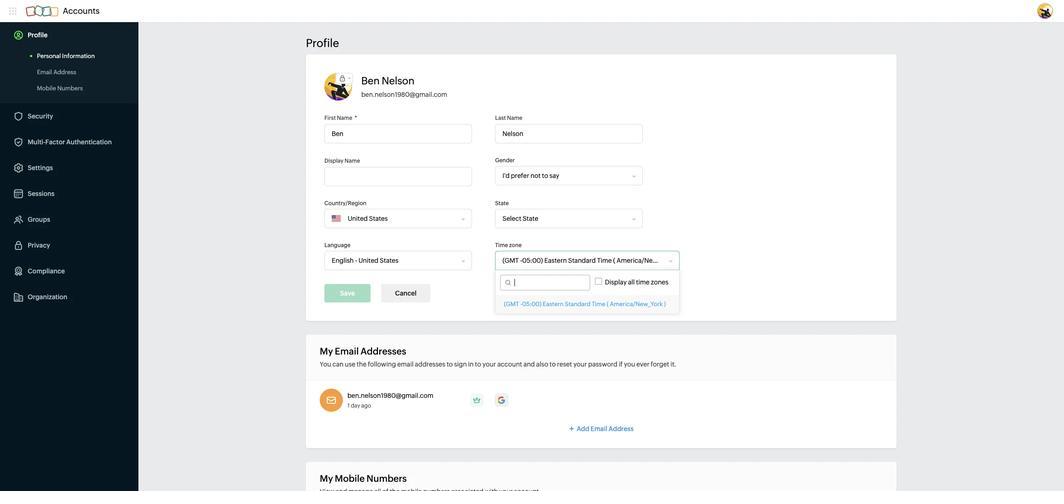 Task type: describe. For each thing, give the bounding box(es) containing it.
in
[[468, 361, 474, 368]]

0 vertical spatial time
[[495, 242, 508, 249]]

0 vertical spatial email
[[37, 69, 52, 76]]

the
[[357, 361, 367, 368]]

email for my
[[335, 346, 359, 357]]

privacy
[[28, 242, 50, 249]]

email address
[[37, 69, 76, 76]]

information
[[62, 53, 95, 60]]

compliance
[[28, 268, 65, 275]]

(gmt
[[504, 301, 519, 308]]

save button
[[324, 284, 371, 303]]

display all time zones
[[605, 279, 669, 286]]

zones
[[651, 279, 669, 286]]

multi-factor authentication
[[28, 138, 112, 146]]

1 vertical spatial numbers
[[367, 474, 407, 484]]

you
[[320, 361, 331, 368]]

it.
[[671, 361, 676, 368]]

display for display name
[[324, 158, 344, 164]]

(gmt -05:00) eastern standard time ( america/new_york )
[[504, 301, 666, 308]]

name for first
[[337, 115, 352, 121]]

(
[[607, 301, 609, 308]]

ben.nelson1980@gmail.com 1 day ago
[[348, 392, 434, 409]]

nelson
[[382, 75, 415, 87]]

personal
[[37, 53, 61, 60]]

and
[[524, 361, 535, 368]]

day
[[351, 403, 360, 409]]

authentication
[[66, 138, 112, 146]]

my for my email addresses you can use the following email addresses to sign in to your account and also to reset your password if you ever forget it.
[[320, 346, 333, 357]]

gender
[[495, 157, 515, 164]]

organization
[[28, 294, 67, 301]]

time zone
[[495, 242, 522, 249]]

first name *
[[324, 115, 357, 121]]

last name
[[495, 115, 523, 121]]

last
[[495, 115, 506, 121]]

my for my mobile numbers
[[320, 474, 333, 484]]

settings
[[28, 164, 53, 172]]

1
[[348, 403, 350, 409]]

following
[[368, 361, 396, 368]]

1 vertical spatial ben.nelson1980@gmail.com
[[348, 392, 434, 400]]

ben nelson ben.nelson1980@gmail.com
[[361, 75, 447, 98]]

first
[[324, 115, 336, 121]]

0 horizontal spatial numbers
[[57, 85, 83, 92]]

cancel button
[[381, 284, 430, 303]]

1 vertical spatial address
[[609, 426, 634, 433]]

all
[[628, 279, 635, 286]]

zone
[[509, 242, 522, 249]]

name for display
[[345, 158, 360, 164]]

sign
[[454, 361, 467, 368]]

addresses
[[415, 361, 445, 368]]

forget
[[651, 361, 669, 368]]

save
[[340, 290, 355, 297]]

)
[[664, 301, 666, 308]]

1 horizontal spatial profile
[[306, 37, 339, 49]]

email
[[397, 361, 414, 368]]

add email address
[[577, 426, 634, 433]]

ever
[[637, 361, 650, 368]]

3 to from the left
[[550, 361, 556, 368]]

-
[[520, 301, 522, 308]]

0 vertical spatial address
[[53, 69, 76, 76]]



Task type: locate. For each thing, give the bounding box(es) containing it.
groups
[[28, 216, 50, 223]]

ben.nelson1980@gmail.com down nelson
[[361, 91, 447, 98]]

to right in
[[475, 361, 481, 368]]

1 to from the left
[[447, 361, 453, 368]]

0 horizontal spatial email
[[37, 69, 52, 76]]

1 horizontal spatial address
[[609, 426, 634, 433]]

add
[[577, 426, 589, 433]]

2 horizontal spatial to
[[550, 361, 556, 368]]

reset
[[557, 361, 572, 368]]

2 my from the top
[[320, 474, 333, 484]]

0 horizontal spatial mobile
[[37, 85, 56, 92]]

my email addresses you can use the following email addresses to sign in to your account and also to reset your password if you ever forget it.
[[320, 346, 676, 368]]

multi-
[[28, 138, 45, 146]]

to
[[447, 361, 453, 368], [475, 361, 481, 368], [550, 361, 556, 368]]

1 horizontal spatial numbers
[[367, 474, 407, 484]]

None text field
[[324, 124, 472, 144], [495, 124, 643, 144], [324, 167, 472, 186], [324, 124, 472, 144], [495, 124, 643, 144], [324, 167, 472, 186]]

1 vertical spatial email
[[335, 346, 359, 357]]

name
[[337, 115, 352, 121], [507, 115, 523, 121], [345, 158, 360, 164]]

also
[[536, 361, 548, 368]]

you
[[624, 361, 635, 368]]

Search... field
[[511, 276, 590, 290]]

your
[[483, 361, 496, 368], [574, 361, 587, 368]]

mobile
[[37, 85, 56, 92], [335, 474, 365, 484]]

0 horizontal spatial address
[[53, 69, 76, 76]]

security
[[28, 113, 53, 120]]

ben
[[361, 75, 380, 87]]

your right reset
[[574, 361, 587, 368]]

0 vertical spatial mobile
[[37, 85, 56, 92]]

2 your from the left
[[574, 361, 587, 368]]

name right last
[[507, 115, 523, 121]]

personal information
[[37, 53, 95, 60]]

2 horizontal spatial email
[[591, 426, 608, 433]]

0 vertical spatial my
[[320, 346, 333, 357]]

1 horizontal spatial time
[[592, 301, 606, 308]]

1 your from the left
[[483, 361, 496, 368]]

time
[[495, 242, 508, 249], [592, 301, 606, 308]]

email inside my email addresses you can use the following email addresses to sign in to your account and also to reset your password if you ever forget it.
[[335, 346, 359, 357]]

1 my from the top
[[320, 346, 333, 357]]

display
[[324, 158, 344, 164], [605, 279, 627, 286]]

0 horizontal spatial display
[[324, 158, 344, 164]]

ben.nelson1980@gmail.com up ago on the bottom of page
[[348, 392, 434, 400]]

1 vertical spatial mobile
[[335, 474, 365, 484]]

use
[[345, 361, 355, 368]]

0 vertical spatial ben.nelson1980@gmail.com
[[361, 91, 447, 98]]

None field
[[496, 167, 633, 185], [341, 210, 458, 228], [496, 210, 633, 228], [325, 252, 462, 270], [496, 252, 670, 270], [496, 167, 633, 185], [341, 210, 458, 228], [496, 210, 633, 228], [325, 252, 462, 270], [496, 252, 670, 270]]

name left *
[[337, 115, 352, 121]]

time
[[636, 279, 650, 286]]

america/new_york
[[610, 301, 663, 308]]

1 vertical spatial display
[[605, 279, 627, 286]]

my mobile numbers
[[320, 474, 407, 484]]

my
[[320, 346, 333, 357], [320, 474, 333, 484]]

display for display all time zones
[[605, 279, 627, 286]]

time left the 'zone' at the left of page
[[495, 242, 508, 249]]

country/region
[[324, 200, 367, 207]]

name for last
[[507, 115, 523, 121]]

0 vertical spatial display
[[324, 158, 344, 164]]

1 horizontal spatial your
[[574, 361, 587, 368]]

language
[[324, 242, 351, 249]]

to left the sign
[[447, 361, 453, 368]]

profile up the "mprivacy" image
[[306, 37, 339, 49]]

1 horizontal spatial email
[[335, 346, 359, 357]]

if
[[619, 361, 623, 368]]

0 horizontal spatial to
[[447, 361, 453, 368]]

0 vertical spatial numbers
[[57, 85, 83, 92]]

mobile numbers
[[37, 85, 83, 92]]

email for add
[[591, 426, 608, 433]]

factor
[[45, 138, 65, 146]]

address down 'personal information'
[[53, 69, 76, 76]]

sessions
[[28, 190, 55, 198]]

1 vertical spatial time
[[592, 301, 606, 308]]

email
[[37, 69, 52, 76], [335, 346, 359, 357], [591, 426, 608, 433]]

1 vertical spatial my
[[320, 474, 333, 484]]

standard
[[565, 301, 591, 308]]

display left all
[[605, 279, 627, 286]]

1 horizontal spatial to
[[475, 361, 481, 368]]

0 horizontal spatial your
[[483, 361, 496, 368]]

0 horizontal spatial time
[[495, 242, 508, 249]]

1 horizontal spatial mobile
[[335, 474, 365, 484]]

0 horizontal spatial profile
[[28, 31, 48, 39]]

eastern
[[543, 301, 564, 308]]

my inside my email addresses you can use the following email addresses to sign in to your account and also to reset your password if you ever forget it.
[[320, 346, 333, 357]]

display down first
[[324, 158, 344, 164]]

state
[[495, 200, 509, 207]]

05:00)
[[522, 301, 542, 308]]

account
[[497, 361, 522, 368]]

profile up personal
[[28, 31, 48, 39]]

can
[[333, 361, 344, 368]]

name up country/region
[[345, 158, 360, 164]]

addresses
[[361, 346, 406, 357]]

time left (
[[592, 301, 606, 308]]

to right also
[[550, 361, 556, 368]]

password
[[588, 361, 618, 368]]

2 to from the left
[[475, 361, 481, 368]]

address
[[53, 69, 76, 76], [609, 426, 634, 433]]

numbers
[[57, 85, 83, 92], [367, 474, 407, 484]]

address right add
[[609, 426, 634, 433]]

mprivacy image
[[336, 73, 349, 84]]

your right in
[[483, 361, 496, 368]]

email up use
[[335, 346, 359, 357]]

accounts
[[63, 6, 100, 16]]

email right add
[[591, 426, 608, 433]]

ago
[[361, 403, 371, 409]]

email down personal
[[37, 69, 52, 76]]

profile
[[28, 31, 48, 39], [306, 37, 339, 49]]

primary image
[[470, 394, 484, 408]]

display name
[[324, 158, 360, 164]]

*
[[355, 115, 357, 121]]

ben.nelson1980@gmail.com
[[361, 91, 447, 98], [348, 392, 434, 400]]

cancel
[[395, 290, 417, 297]]

2 vertical spatial email
[[591, 426, 608, 433]]

1 horizontal spatial display
[[605, 279, 627, 286]]



Task type: vqa. For each thing, say whether or not it's contained in the screenshot.
of
no



